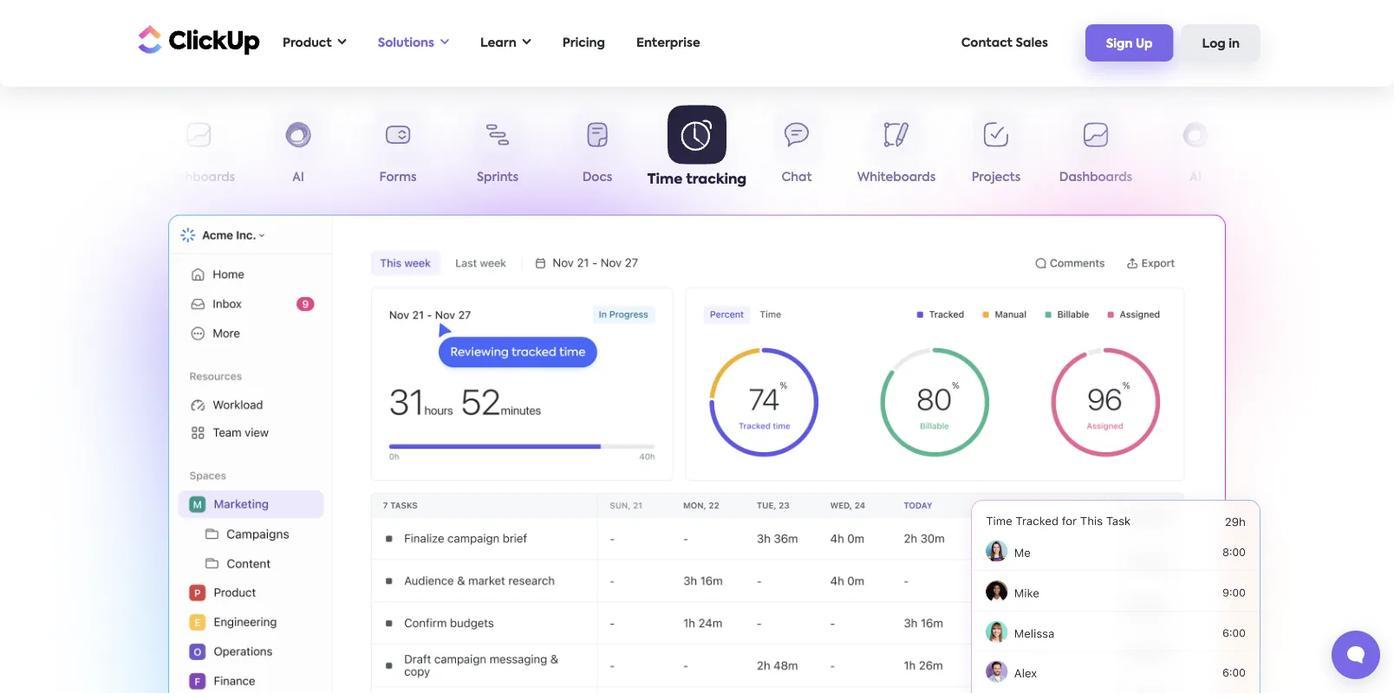 Task type: vqa. For each thing, say whether or not it's contained in the screenshot.
BASED ON 10,000+ REVIEWS FROM
no



Task type: locate. For each thing, give the bounding box(es) containing it.
2 projects from the left
[[972, 172, 1021, 184]]

log
[[1202, 38, 1226, 50]]

sign up button
[[1085, 24, 1174, 61]]

2 ai button from the left
[[1146, 111, 1246, 191]]

1 horizontal spatial projects button
[[946, 111, 1046, 191]]

1 dashboards from the left
[[162, 172, 235, 184]]

pricing link
[[554, 25, 614, 61]]

docs
[[582, 172, 612, 184]]

1 ai from the left
[[292, 172, 304, 184]]

2 projects button from the left
[[946, 111, 1046, 191]]

time tracking button
[[647, 105, 747, 191]]

contact
[[961, 37, 1013, 49]]

enterprise
[[636, 37, 700, 49]]

0 horizontal spatial ai
[[292, 172, 304, 184]]

0 horizontal spatial ai button
[[248, 111, 348, 191]]

ai button
[[248, 111, 348, 191], [1146, 111, 1246, 191]]

1 horizontal spatial ai button
[[1146, 111, 1246, 191]]

1 horizontal spatial dashboards button
[[1046, 111, 1146, 191]]

whiteboards
[[857, 172, 936, 184]]

0 horizontal spatial projects button
[[49, 111, 149, 191]]

time tracking image
[[168, 215, 1226, 694], [914, 481, 1282, 694]]

2 ai from the left
[[1190, 172, 1202, 184]]

1 projects button from the left
[[49, 111, 149, 191]]

projects button
[[49, 111, 149, 191], [946, 111, 1046, 191]]

0 horizontal spatial dashboards button
[[149, 111, 248, 191]]

1 ai button from the left
[[248, 111, 348, 191]]

projects
[[74, 172, 123, 184], [972, 172, 1021, 184]]

0 horizontal spatial projects
[[74, 172, 123, 184]]

1 horizontal spatial dashboards
[[1059, 172, 1133, 184]]

docs button
[[548, 111, 647, 191]]

dashboards button
[[149, 111, 248, 191], [1046, 111, 1146, 191]]

sign up
[[1106, 38, 1153, 50]]

solutions button
[[369, 25, 458, 61]]

dashboards
[[162, 172, 235, 184], [1059, 172, 1133, 184]]

1 horizontal spatial projects
[[972, 172, 1021, 184]]

0 horizontal spatial dashboards
[[162, 172, 235, 184]]

sign
[[1106, 38, 1133, 50]]

1 horizontal spatial ai
[[1190, 172, 1202, 184]]

2 dashboards from the left
[[1059, 172, 1133, 184]]

log in
[[1202, 38, 1240, 50]]

in
[[1229, 38, 1240, 50]]

ai
[[292, 172, 304, 184], [1190, 172, 1202, 184]]

1 projects from the left
[[74, 172, 123, 184]]

pricing
[[562, 37, 605, 49]]



Task type: describe. For each thing, give the bounding box(es) containing it.
learn button
[[472, 25, 540, 61]]

whiteboards button
[[847, 111, 946, 191]]

ai for 2nd 'ai' button from right
[[292, 172, 304, 184]]

ai for 1st 'ai' button from the right
[[1190, 172, 1202, 184]]

sprints
[[477, 172, 518, 184]]

solutions
[[378, 37, 434, 49]]

time
[[647, 173, 683, 186]]

product
[[283, 37, 332, 49]]

time tracking
[[647, 173, 747, 186]]

chat
[[782, 172, 812, 184]]

dashboards for 2nd dashboards button from left
[[1059, 172, 1133, 184]]

enterprise link
[[628, 25, 709, 61]]

sprints button
[[448, 111, 548, 191]]

product button
[[274, 25, 355, 61]]

learn
[[480, 37, 517, 49]]

contact sales
[[961, 37, 1048, 49]]

up
[[1136, 38, 1153, 50]]

forms
[[379, 172, 417, 184]]

tracking
[[686, 173, 747, 186]]

log in link
[[1181, 24, 1261, 61]]

contact sales link
[[953, 25, 1057, 61]]

dashboards for 1st dashboards button from left
[[162, 172, 235, 184]]

chat button
[[747, 111, 847, 191]]

forms button
[[348, 111, 448, 191]]

clickup image
[[134, 23, 260, 56]]

1 dashboards button from the left
[[149, 111, 248, 191]]

sales
[[1016, 37, 1048, 49]]

2 dashboards button from the left
[[1046, 111, 1146, 191]]



